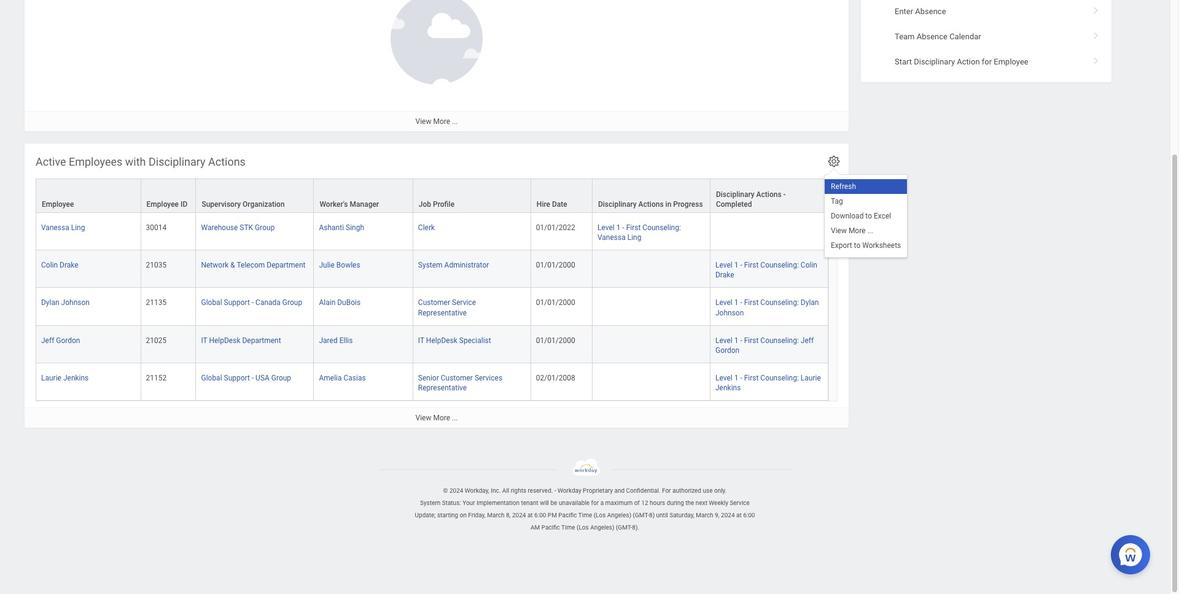 Task type: vqa. For each thing, say whether or not it's contained in the screenshot.
the bottommost END
no



Task type: locate. For each thing, give the bounding box(es) containing it.
for
[[662, 488, 671, 495]]

at
[[528, 512, 533, 519], [737, 512, 742, 519]]

2 vertical spatial view more ...
[[416, 414, 458, 423]]

with
[[125, 155, 146, 168]]

1 horizontal spatial march
[[696, 512, 714, 519]]

counseling: for dylan
[[761, 299, 799, 307]]

- for disciplinary actions - completed
[[784, 191, 786, 199]]

0 vertical spatial pacific
[[559, 512, 577, 519]]

disciplinary up completed
[[716, 191, 755, 199]]

vanessa ling
[[41, 224, 85, 232]]

1 cell from the top
[[593, 251, 711, 288]]

0 horizontal spatial laurie
[[41, 374, 61, 383]]

it for it helpdesk department
[[201, 336, 207, 345]]

employee
[[994, 57, 1029, 67], [42, 200, 74, 209], [147, 200, 179, 209]]

dylan up jeff gordon link
[[41, 299, 59, 307]]

to
[[866, 212, 872, 221], [854, 242, 861, 250]]

0 vertical spatial ling
[[71, 224, 85, 232]]

counseling: down level 1 - first counseling: jeff gordon
[[761, 374, 799, 383]]

footer
[[0, 459, 1170, 535]]

representative up it helpdesk specialist link
[[418, 309, 467, 317]]

2024
[[450, 488, 464, 495], [512, 512, 526, 519], [721, 512, 735, 519]]

warehouse
[[201, 224, 238, 232]]

service inside '© 2024 workday, inc. all rights reserved. - workday proprietary and confidential. for authorized use only. system status: your implementation tenant will be unavailable for a maximum of 12 hours during the next weekly service update; starting on friday, march 8, 2024 at 6:00 pm pacific time (los angeles) (gmt-8) until saturday, march 9, 2024 at 6:00 am pacific time (los angeles) (gmt-8).'
[[730, 500, 750, 507]]

chevron right image down chevron right icon at the top
[[1089, 53, 1105, 65]]

refresh option
[[825, 179, 908, 194]]

1 vertical spatial view more ... link
[[25, 408, 849, 428]]

view
[[416, 117, 432, 126], [831, 227, 847, 235], [416, 414, 432, 423]]

level inside level 1 - first counseling: laurie jenkins
[[716, 374, 733, 383]]

jenkins down jeff gordon
[[63, 374, 89, 383]]

reserved.
[[528, 488, 553, 495]]

group right usa
[[271, 374, 291, 383]]

until
[[657, 512, 668, 519]]

group
[[255, 224, 275, 232], [283, 299, 302, 307], [271, 374, 291, 383]]

first for drake
[[744, 261, 759, 270]]

0 horizontal spatial gordon
[[56, 336, 80, 345]]

row
[[36, 179, 829, 213], [36, 213, 829, 251], [36, 251, 829, 288], [36, 288, 829, 326], [36, 326, 829, 364], [36, 364, 829, 401]]

2 helpdesk from the left
[[426, 336, 458, 345]]

1 for gordon
[[735, 336, 739, 345]]

- left usa
[[252, 374, 254, 383]]

1 down level 1 - first counseling: dylan johnson
[[735, 336, 739, 345]]

- inside level 1 - first counseling: vanessa ling
[[623, 224, 625, 232]]

inc.
[[491, 488, 501, 495]]

level inside level 1 - first counseling: colin drake
[[716, 261, 733, 270]]

2024 right 9,
[[721, 512, 735, 519]]

start disciplinary action for employee
[[895, 57, 1029, 67]]

2 cell from the top
[[593, 288, 711, 326]]

march down implementation
[[487, 512, 505, 519]]

1 vertical spatial gordon
[[716, 346, 740, 355]]

jenkins down level 1 - first counseling: jeff gordon
[[716, 384, 741, 392]]

global down the 'it helpdesk department'
[[201, 374, 222, 383]]

1 horizontal spatial jeff
[[801, 336, 814, 345]]

to right export
[[854, 242, 861, 250]]

hire
[[537, 200, 551, 209]]

all
[[502, 488, 509, 495]]

1 support from the top
[[224, 299, 250, 307]]

1 inside level 1 - first counseling: jeff gordon
[[735, 336, 739, 345]]

1 vertical spatial (gmt-
[[616, 525, 632, 532]]

0 vertical spatial view more ... link
[[25, 111, 849, 132]]

0 vertical spatial view
[[416, 117, 432, 126]]

absence inside team absence calendar link
[[917, 32, 948, 41]]

ling down disciplinary actions in progress
[[628, 234, 642, 242]]

support
[[224, 299, 250, 307], [224, 374, 250, 383]]

laurie inside level 1 - first counseling: laurie jenkins
[[801, 374, 821, 383]]

level for level 1 - first counseling: dylan johnson
[[716, 299, 733, 307]]

... inside option
[[868, 227, 874, 235]]

colin drake link
[[41, 259, 78, 270]]

2 vertical spatial group
[[271, 374, 291, 383]]

01/01/2000 for system administrator
[[536, 261, 575, 270]]

first down level 1 - first counseling: dylan johnson
[[744, 336, 759, 345]]

pacific down the pm
[[542, 525, 560, 532]]

0 vertical spatial for
[[982, 57, 992, 67]]

service right weekly
[[730, 500, 750, 507]]

dubois
[[337, 299, 361, 307]]

0 horizontal spatial for
[[591, 500, 599, 507]]

start
[[895, 57, 912, 67]]

- inside global support - usa group "link"
[[252, 374, 254, 383]]

more inside the active employees with disciplinary actions element
[[433, 414, 450, 423]]

level down level 1 - first counseling: jeff gordon
[[716, 374, 733, 383]]

only.
[[715, 488, 727, 495]]

actions inside disciplinary actions - completed
[[757, 191, 782, 199]]

6:00 left the pm
[[535, 512, 546, 519]]

1 inside level 1 - first counseling: laurie jenkins
[[735, 374, 739, 383]]

1 vertical spatial (los
[[577, 525, 589, 532]]

2 row from the top
[[36, 213, 829, 251]]

0 vertical spatial ...
[[452, 117, 458, 126]]

configure active employees with disciplinary actions image
[[828, 155, 841, 168]]

customer right senior
[[441, 374, 473, 383]]

it helpdesk specialist
[[418, 336, 491, 345]]

customer service representative
[[418, 299, 476, 317]]

2 dylan from the left
[[801, 299, 819, 307]]

(los down unavailable
[[577, 525, 589, 532]]

1 global from the top
[[201, 299, 222, 307]]

global down network at top
[[201, 299, 222, 307]]

johnson up level 1 - first counseling: jeff gordon link
[[716, 309, 744, 317]]

1 vertical spatial view
[[831, 227, 847, 235]]

representative
[[418, 309, 467, 317], [418, 384, 467, 392]]

row containing disciplinary actions - completed
[[36, 179, 829, 213]]

support inside global support - usa group "link"
[[224, 374, 250, 383]]

jenkins inside laurie jenkins link
[[63, 374, 89, 383]]

vanessa down disciplinary actions in progress
[[598, 234, 626, 242]]

2 vertical spatial actions
[[639, 200, 664, 209]]

1 vertical spatial jenkins
[[716, 384, 741, 392]]

during
[[667, 500, 684, 507]]

- for level 1 - first counseling: vanessa ling
[[623, 224, 625, 232]]

unavailable
[[559, 500, 590, 507]]

0 horizontal spatial actions
[[208, 155, 246, 168]]

1 up level 1 - first counseling: dylan johnson link
[[735, 261, 739, 270]]

usa
[[256, 374, 270, 383]]

global for global support - canada group
[[201, 299, 222, 307]]

1 horizontal spatial helpdesk
[[426, 336, 458, 345]]

it up senior
[[418, 336, 424, 345]]

colin inside level 1 - first counseling: colin drake
[[801, 261, 818, 270]]

global support - usa group link
[[201, 372, 291, 383]]

2 vertical spatial view
[[416, 414, 432, 423]]

1 inside level 1 - first counseling: colin drake
[[735, 261, 739, 270]]

view more ... option
[[825, 224, 908, 239]]

1 inside level 1 - first counseling: vanessa ling
[[617, 224, 621, 232]]

0 vertical spatial to
[[866, 212, 872, 221]]

johnson inside level 1 - first counseling: dylan johnson
[[716, 309, 744, 317]]

level 1 - first counseling: jeff gordon link
[[716, 334, 814, 355]]

0 horizontal spatial colin
[[41, 261, 58, 270]]

department right the 'telecom'
[[267, 261, 306, 270]]

0 vertical spatial angeles)
[[608, 512, 632, 519]]

3 01/01/2000 from the top
[[536, 336, 575, 345]]

row up clerk 'link'
[[36, 179, 829, 213]]

1 6:00 from the left
[[535, 512, 546, 519]]

enter absence
[[895, 6, 947, 16]]

2024 right 8,
[[512, 512, 526, 519]]

2 jeff from the left
[[801, 336, 814, 345]]

level 1 - first counseling: dylan johnson link
[[716, 296, 819, 317]]

row up it helpdesk specialist link
[[36, 288, 829, 326]]

employee for employee id
[[147, 200, 179, 209]]

absence inside enter absence link
[[916, 6, 947, 16]]

enter
[[895, 6, 914, 16]]

level 1 - first counseling: vanessa ling
[[598, 224, 681, 242]]

vanessa ling link
[[41, 221, 85, 232]]

amelia casias link
[[319, 372, 366, 383]]

1 horizontal spatial (los
[[594, 512, 606, 519]]

system inside '© 2024 workday, inc. all rights reserved. - workday proprietary and confidential. for authorized use only. system status: your implementation tenant will be unavailable for a maximum of 12 hours during the next weekly service update; starting on friday, march 8, 2024 at 6:00 pm pacific time (los angeles) (gmt-8) until saturday, march 9, 2024 at 6:00 am pacific time (los angeles) (gmt-8).'
[[420, 500, 441, 507]]

0 vertical spatial group
[[255, 224, 275, 232]]

2 support from the top
[[224, 374, 250, 383]]

worker's manager button
[[314, 179, 413, 213]]

download to excel option
[[825, 209, 908, 224]]

view inside tardy and absence penalty element
[[416, 117, 432, 126]]

1 vertical spatial vanessa
[[598, 234, 626, 242]]

customer inside senior customer services representative
[[441, 374, 473, 383]]

support left canada
[[224, 299, 250, 307]]

to inside option
[[866, 212, 872, 221]]

1 for drake
[[735, 261, 739, 270]]

1 vertical spatial to
[[854, 242, 861, 250]]

- left tag
[[784, 191, 786, 199]]

counseling: inside level 1 - first counseling: dylan johnson
[[761, 299, 799, 307]]

cell for drake
[[593, 251, 711, 288]]

1 vertical spatial 01/01/2000
[[536, 299, 575, 307]]

1 vertical spatial chevron right image
[[1089, 53, 1105, 65]]

drake up level 1 - first counseling: dylan johnson link
[[716, 271, 735, 280]]

0 horizontal spatial time
[[562, 525, 575, 532]]

©
[[443, 488, 448, 495]]

employee left id
[[147, 200, 179, 209]]

1 horizontal spatial 6:00
[[744, 512, 755, 519]]

0 horizontal spatial to
[[854, 242, 861, 250]]

employees
[[69, 155, 122, 168]]

0 horizontal spatial it
[[201, 336, 207, 345]]

helpdesk down customer service representative
[[426, 336, 458, 345]]

0 vertical spatial chevron right image
[[1089, 2, 1105, 14]]

more
[[433, 117, 450, 126], [849, 227, 866, 235], [433, 414, 450, 423]]

counseling: inside level 1 - first counseling: colin drake
[[761, 261, 799, 270]]

0 vertical spatial more
[[433, 117, 450, 126]]

first for ling
[[626, 224, 641, 232]]

counseling: inside level 1 - first counseling: laurie jenkins
[[761, 374, 799, 383]]

first inside level 1 - first counseling: vanessa ling
[[626, 224, 641, 232]]

weekly
[[709, 500, 729, 507]]

job profile
[[419, 200, 455, 209]]

actions inside popup button
[[639, 200, 664, 209]]

1 vertical spatial service
[[730, 500, 750, 507]]

employee down team absence calendar link
[[994, 57, 1029, 67]]

- for level 1 - first counseling: laurie jenkins
[[741, 374, 743, 383]]

1 vertical spatial pacific
[[542, 525, 560, 532]]

0 horizontal spatial employee
[[42, 200, 74, 209]]

0 vertical spatial customer
[[418, 299, 450, 307]]

counseling: down level 1 - first counseling: colin drake
[[761, 299, 799, 307]]

support inside global support - canada group link
[[224, 299, 250, 307]]

5 row from the top
[[36, 326, 829, 364]]

1 vertical spatial actions
[[757, 191, 782, 199]]

- inside level 1 - first counseling: colin drake
[[741, 261, 743, 270]]

2 view more ... link from the top
[[25, 408, 849, 428]]

system left administrator
[[418, 261, 443, 270]]

gordon
[[56, 336, 80, 345], [716, 346, 740, 355]]

1 down level 1 - first counseling: colin drake
[[735, 299, 739, 307]]

row containing colin drake
[[36, 251, 829, 288]]

0 vertical spatial representative
[[418, 309, 467, 317]]

more inside option
[[849, 227, 866, 235]]

level
[[598, 224, 615, 232], [716, 261, 733, 270], [716, 299, 733, 307], [716, 336, 733, 345], [716, 374, 733, 383]]

2 6:00 from the left
[[744, 512, 755, 519]]

ling down the employee popup button
[[71, 224, 85, 232]]

- for global support - canada group
[[252, 299, 254, 307]]

cell
[[593, 251, 711, 288], [593, 288, 711, 326], [593, 326, 711, 364], [593, 364, 711, 401]]

- down level 1 - first counseling: jeff gordon
[[741, 374, 743, 383]]

system administrator link
[[418, 259, 489, 270]]

01/01/2000
[[536, 261, 575, 270], [536, 299, 575, 307], [536, 336, 575, 345]]

- down level 1 - first counseling: dylan johnson
[[741, 336, 743, 345]]

0 vertical spatial global
[[201, 299, 222, 307]]

1 for jenkins
[[735, 374, 739, 383]]

first up level 1 - first counseling: dylan johnson link
[[744, 261, 759, 270]]

workday
[[558, 488, 582, 495]]

(los
[[594, 512, 606, 519], [577, 525, 589, 532]]

gordon up laurie jenkins link
[[56, 336, 80, 345]]

vanessa up colin drake link
[[41, 224, 69, 232]]

- inside disciplinary actions - completed
[[784, 191, 786, 199]]

laurie down level 1 - first counseling: jeff gordon
[[801, 374, 821, 383]]

helpdesk for specialist
[[426, 336, 458, 345]]

- up level 1 - first counseling: dylan johnson link
[[741, 261, 743, 270]]

march left 9,
[[696, 512, 714, 519]]

service
[[452, 299, 476, 307], [730, 500, 750, 507]]

1 horizontal spatial jenkins
[[716, 384, 741, 392]]

1 vertical spatial ...
[[868, 227, 874, 235]]

1 horizontal spatial laurie
[[801, 374, 821, 383]]

first for jenkins
[[744, 374, 759, 383]]

first inside level 1 - first counseling: colin drake
[[744, 261, 759, 270]]

2 it from the left
[[418, 336, 424, 345]]

1 representative from the top
[[418, 309, 467, 317]]

2 vertical spatial 01/01/2000
[[536, 336, 575, 345]]

1 vertical spatial view more ...
[[831, 227, 874, 235]]

2 horizontal spatial actions
[[757, 191, 782, 199]]

absence
[[916, 6, 947, 16], [917, 32, 948, 41]]

2 vertical spatial more
[[433, 414, 450, 423]]

level down level 1 - first counseling: colin drake
[[716, 299, 733, 307]]

1 vertical spatial more
[[849, 227, 866, 235]]

0 horizontal spatial at
[[528, 512, 533, 519]]

2 global from the top
[[201, 374, 222, 383]]

absence right the "team" on the right top of the page
[[917, 32, 948, 41]]

supervisory organization button
[[196, 179, 314, 213]]

view more ... inside option
[[831, 227, 874, 235]]

1 vertical spatial system
[[420, 500, 441, 507]]

footer containing © 2024 workday, inc. all rights reserved. - workday proprietary and confidential. for authorized use only. system status: your implementation tenant will be unavailable for a maximum of 12 hours during the next weekly service update; starting on friday, march 8, 2024 at 6:00 pm pacific time (los angeles) (gmt-8) until saturday, march 9, 2024 at 6:00 am pacific time (los angeles) (gmt-8).
[[0, 459, 1170, 535]]

2 march from the left
[[696, 512, 714, 519]]

0 horizontal spatial (gmt-
[[616, 525, 632, 532]]

0 horizontal spatial (los
[[577, 525, 589, 532]]

- inside level 1 - first counseling: jeff gordon
[[741, 336, 743, 345]]

first inside level 1 - first counseling: dylan johnson
[[744, 299, 759, 307]]

authorized
[[673, 488, 702, 495]]

supervisory organization
[[202, 200, 285, 209]]

absence for team
[[917, 32, 948, 41]]

johnson up jeff gordon link
[[61, 299, 90, 307]]

drake
[[60, 261, 78, 270], [716, 271, 735, 280]]

jeff up laurie jenkins link
[[41, 336, 54, 345]]

2 colin from the left
[[801, 261, 818, 270]]

level inside level 1 - first counseling: vanessa ling
[[598, 224, 615, 232]]

colin up level 1 - first counseling: dylan johnson link
[[801, 261, 818, 270]]

3 row from the top
[[36, 251, 829, 288]]

1 at from the left
[[528, 512, 533, 519]]

to left excel
[[866, 212, 872, 221]]

0 vertical spatial view more ...
[[416, 117, 458, 126]]

johnson inside 'dylan johnson' link
[[61, 299, 90, 307]]

0 horizontal spatial jenkins
[[63, 374, 89, 383]]

0 horizontal spatial 6:00
[[535, 512, 546, 519]]

march
[[487, 512, 505, 519], [696, 512, 714, 519]]

helpdesk up global support - usa group "link"
[[209, 336, 241, 345]]

1 colin from the left
[[41, 261, 58, 270]]

service up it helpdesk specialist link
[[452, 299, 476, 307]]

1 vertical spatial drake
[[716, 271, 735, 280]]

level inside level 1 - first counseling: jeff gordon
[[716, 336, 733, 345]]

hire date
[[537, 200, 568, 209]]

1 01/01/2000 from the top
[[536, 261, 575, 270]]

1 for ling
[[617, 224, 621, 232]]

0 horizontal spatial march
[[487, 512, 505, 519]]

organization
[[243, 200, 285, 209]]

network & telecom department
[[201, 261, 306, 270]]

0 vertical spatial department
[[267, 261, 306, 270]]

1 inside level 1 - first counseling: dylan johnson
[[735, 299, 739, 307]]

row down job profile
[[36, 213, 829, 251]]

1 for johnson
[[735, 299, 739, 307]]

representative inside senior customer services representative
[[418, 384, 467, 392]]

level down level 1 - first counseling: dylan johnson
[[716, 336, 733, 345]]

1 horizontal spatial employee
[[147, 200, 179, 209]]

1 vertical spatial ling
[[628, 234, 642, 242]]

angeles) down a
[[591, 525, 615, 532]]

1 vertical spatial absence
[[917, 32, 948, 41]]

0 horizontal spatial helpdesk
[[209, 336, 241, 345]]

counseling: down level 1 - first counseling: dylan johnson
[[761, 336, 799, 345]]

disciplinary up "employee id" popup button
[[149, 155, 206, 168]]

of
[[634, 500, 640, 507]]

0 vertical spatial vanessa
[[41, 224, 69, 232]]

2 chevron right image from the top
[[1089, 53, 1105, 65]]

0 horizontal spatial johnson
[[61, 299, 90, 307]]

list containing enter absence
[[861, 0, 1112, 75]]

vanessa
[[41, 224, 69, 232], [598, 234, 626, 242]]

1 vertical spatial time
[[562, 525, 575, 532]]

julie bowles link
[[319, 259, 360, 270]]

4 row from the top
[[36, 288, 829, 326]]

dylan johnson link
[[41, 296, 90, 307]]

counseling: inside level 1 - first counseling: vanessa ling
[[643, 224, 681, 232]]

1 horizontal spatial at
[[737, 512, 742, 519]]

group inside global support - canada group link
[[283, 299, 302, 307]]

1 helpdesk from the left
[[209, 336, 241, 345]]

service inside customer service representative
[[452, 299, 476, 307]]

level down disciplinary actions in progress
[[598, 224, 615, 232]]

- for level 1 - first counseling: jeff gordon
[[741, 336, 743, 345]]

3 cell from the top
[[593, 326, 711, 364]]

1 it from the left
[[201, 336, 207, 345]]

0 horizontal spatial jeff
[[41, 336, 54, 345]]

1 horizontal spatial drake
[[716, 271, 735, 280]]

0 horizontal spatial vanessa
[[41, 224, 69, 232]]

0 vertical spatial jenkins
[[63, 374, 89, 383]]

workday assistant region
[[1111, 531, 1156, 575]]

group right canada
[[283, 299, 302, 307]]

row down the it helpdesk specialist
[[36, 364, 829, 401]]

2 vertical spatial ...
[[452, 414, 458, 423]]

1 vertical spatial customer
[[441, 374, 473, 383]]

laurie down jeff gordon
[[41, 374, 61, 383]]

2 laurie from the left
[[801, 374, 821, 383]]

list
[[861, 0, 1112, 75]]

first down level 1 - first counseling: colin drake
[[744, 299, 759, 307]]

1 vertical spatial for
[[591, 500, 599, 507]]

at right 9,
[[737, 512, 742, 519]]

1 horizontal spatial gordon
[[716, 346, 740, 355]]

group inside global support - usa group "link"
[[271, 374, 291, 383]]

counseling: up level 1 - first counseling: dylan johnson link
[[761, 261, 799, 270]]

disciplinary actions - completed button
[[711, 179, 828, 213]]

...
[[452, 117, 458, 126], [868, 227, 874, 235], [452, 414, 458, 423]]

2 representative from the top
[[418, 384, 467, 392]]

it for it helpdesk specialist
[[418, 336, 424, 345]]

row up customer service representative link
[[36, 251, 829, 288]]

id
[[181, 200, 188, 209]]

&
[[231, 261, 235, 270]]

team absence calendar
[[895, 32, 982, 41]]

angeles) down maximum
[[608, 512, 632, 519]]

0 vertical spatial johnson
[[61, 299, 90, 307]]

supervisory
[[202, 200, 241, 209]]

row containing laurie jenkins
[[36, 364, 829, 401]]

1 vertical spatial support
[[224, 374, 250, 383]]

1 horizontal spatial colin
[[801, 261, 818, 270]]

jeff down level 1 - first counseling: dylan johnson
[[801, 336, 814, 345]]

row containing dylan johnson
[[36, 288, 829, 326]]

1 horizontal spatial it
[[418, 336, 424, 345]]

level 1 - first counseling: vanessa ling link
[[598, 221, 681, 242]]

support left usa
[[224, 374, 250, 383]]

colin up 'dylan johnson' link
[[41, 261, 58, 270]]

pacific down unavailable
[[559, 512, 577, 519]]

group right stk
[[255, 224, 275, 232]]

6:00 right 9,
[[744, 512, 755, 519]]

customer up it helpdesk specialist link
[[418, 299, 450, 307]]

0 vertical spatial (gmt-
[[633, 512, 649, 519]]

chevron right image inside start disciplinary action for employee link
[[1089, 53, 1105, 65]]

it right 21025
[[201, 336, 207, 345]]

2 horizontal spatial employee
[[994, 57, 1029, 67]]

first down level 1 - first counseling: jeff gordon
[[744, 374, 759, 383]]

0 horizontal spatial dylan
[[41, 299, 59, 307]]

1 down level 1 - first counseling: jeff gordon
[[735, 374, 739, 383]]

first inside level 1 - first counseling: jeff gordon
[[744, 336, 759, 345]]

12
[[642, 500, 649, 507]]

gordon up "level 1 - first counseling: laurie jenkins" link
[[716, 346, 740, 355]]

0 vertical spatial absence
[[916, 6, 947, 16]]

1 horizontal spatial service
[[730, 500, 750, 507]]

- left canada
[[252, 299, 254, 307]]

chevron right image up chevron right icon at the top
[[1089, 2, 1105, 14]]

department
[[267, 261, 306, 270], [242, 336, 281, 345]]

employee for employee
[[42, 200, 74, 209]]

date
[[552, 200, 568, 209]]

global inside "link"
[[201, 374, 222, 383]]

row up senior
[[36, 326, 829, 364]]

1 down disciplinary actions in progress
[[617, 224, 621, 232]]

first down disciplinary actions in progress
[[626, 224, 641, 232]]

© 2024 workday, inc. all rights reserved. - workday proprietary and confidential. for authorized use only. system status: your implementation tenant will be unavailable for a maximum of 12 hours during the next weekly service update; starting on friday, march 8, 2024 at 6:00 pm pacific time (los angeles) (gmt-8) until saturday, march 9, 2024 at 6:00 am pacific time (los angeles) (gmt-8).
[[415, 488, 755, 532]]

department up usa
[[242, 336, 281, 345]]

dylan down level 1 - first counseling: colin drake
[[801, 299, 819, 307]]

- down disciplinary actions in progress
[[623, 224, 625, 232]]

helpdesk
[[209, 336, 241, 345], [426, 336, 458, 345]]

counseling: down in
[[643, 224, 681, 232]]

group for canada
[[283, 299, 302, 307]]

01/01/2000 for customer service representative
[[536, 299, 575, 307]]

tardy and absence penalty element
[[25, 0, 849, 132]]

4 cell from the top
[[593, 364, 711, 401]]

disciplinary up level 1 - first counseling: vanessa ling link
[[598, 200, 637, 209]]

1 row from the top
[[36, 179, 829, 213]]

counseling:
[[643, 224, 681, 232], [761, 261, 799, 270], [761, 299, 799, 307], [761, 336, 799, 345], [761, 374, 799, 383]]

counseling: inside level 1 - first counseling: jeff gordon
[[761, 336, 799, 345]]

helpdesk for department
[[209, 336, 241, 345]]

1 horizontal spatial to
[[866, 212, 872, 221]]

- inside level 1 - first counseling: laurie jenkins
[[741, 374, 743, 383]]

1 jeff from the left
[[41, 336, 54, 345]]

employee up vanessa ling link on the left top
[[42, 200, 74, 209]]

level inside level 1 - first counseling: dylan johnson
[[716, 299, 733, 307]]

chevron right image
[[1089, 2, 1105, 14], [1089, 53, 1105, 65]]

- up the be
[[555, 488, 556, 495]]

1 chevron right image from the top
[[1089, 2, 1105, 14]]

cell for gordon
[[593, 326, 711, 364]]

- for level 1 - first counseling: colin drake
[[741, 261, 743, 270]]

representative down senior
[[418, 384, 467, 392]]

6 row from the top
[[36, 364, 829, 401]]

2 01/01/2000 from the top
[[536, 299, 575, 307]]

level for level 1 - first counseling: jeff gordon
[[716, 336, 733, 345]]

at down tenant
[[528, 512, 533, 519]]

first inside level 1 - first counseling: laurie jenkins
[[744, 374, 759, 383]]

0 horizontal spatial service
[[452, 299, 476, 307]]

start disciplinary action for employee link
[[861, 49, 1112, 75]]

1 vertical spatial representative
[[418, 384, 467, 392]]

department inside it helpdesk department link
[[242, 336, 281, 345]]

to inside "option"
[[854, 242, 861, 250]]

row containing jeff gordon
[[36, 326, 829, 364]]

alain dubois
[[319, 299, 361, 307]]

disciplinary actions in progress button
[[593, 179, 710, 213]]

- inside global support - canada group link
[[252, 299, 254, 307]]

- inside level 1 - first counseling: dylan johnson
[[741, 299, 743, 307]]

laurie jenkins link
[[41, 372, 89, 383]]

jared ellis
[[319, 336, 353, 345]]

2024 right ©
[[450, 488, 464, 495]]

department inside network & telecom department link
[[267, 261, 306, 270]]

0 vertical spatial time
[[579, 512, 592, 519]]

your
[[463, 500, 475, 507]]

(gmt- down maximum
[[616, 525, 632, 532]]

cell for johnson
[[593, 288, 711, 326]]

0 vertical spatial service
[[452, 299, 476, 307]]

system up 'update;'
[[420, 500, 441, 507]]

support for usa
[[224, 374, 250, 383]]

chevron right image inside enter absence link
[[1089, 2, 1105, 14]]



Task type: describe. For each thing, give the bounding box(es) containing it.
services
[[475, 374, 503, 383]]

worker's manager
[[320, 200, 379, 209]]

1 horizontal spatial for
[[982, 57, 992, 67]]

disciplinary actions in progress
[[598, 200, 703, 209]]

representative inside customer service representative
[[418, 309, 467, 317]]

it helpdesk specialist link
[[418, 334, 491, 345]]

profile
[[433, 200, 455, 209]]

ellis
[[340, 336, 353, 345]]

to for download
[[866, 212, 872, 221]]

canada
[[256, 299, 281, 307]]

ashanti
[[319, 224, 344, 232]]

starting
[[437, 512, 458, 519]]

ling inside level 1 - first counseling: vanessa ling
[[628, 234, 642, 242]]

enter absence link
[[861, 0, 1112, 24]]

alain dubois link
[[319, 296, 361, 307]]

team
[[895, 32, 915, 41]]

worksheets
[[863, 242, 902, 250]]

- inside '© 2024 workday, inc. all rights reserved. - workday proprietary and confidential. for authorized use only. system status: your implementation tenant will be unavailable for a maximum of 12 hours during the next weekly service update; starting on friday, march 8, 2024 at 6:00 pm pacific time (los angeles) (gmt-8) until saturday, march 9, 2024 at 6:00 am pacific time (los angeles) (gmt-8).'
[[555, 488, 556, 495]]

chevron right image for start disciplinary action for employee
[[1089, 53, 1105, 65]]

1 horizontal spatial (gmt-
[[633, 512, 649, 519]]

configure active employees with disciplinary actions list box
[[825, 179, 908, 253]]

progress
[[674, 200, 703, 209]]

gordon inside level 1 - first counseling: jeff gordon
[[716, 346, 740, 355]]

completed
[[716, 200, 752, 209]]

stk
[[240, 224, 253, 232]]

level 1 - first counseling: colin drake
[[716, 261, 818, 280]]

- for global support - usa group
[[252, 374, 254, 383]]

row containing vanessa ling
[[36, 213, 829, 251]]

8).
[[632, 525, 640, 532]]

jared ellis link
[[319, 334, 353, 345]]

view inside option
[[831, 227, 847, 235]]

view inside the active employees with disciplinary actions element
[[416, 414, 432, 423]]

level 1 - first counseling: colin drake link
[[716, 259, 818, 280]]

singh
[[346, 224, 364, 232]]

actions for disciplinary actions - completed
[[757, 191, 782, 199]]

2 horizontal spatial 2024
[[721, 512, 735, 519]]

level 1 - first counseling: laurie jenkins link
[[716, 372, 821, 392]]

group for usa
[[271, 374, 291, 383]]

more inside tardy and absence penalty element
[[433, 117, 450, 126]]

jared
[[319, 336, 338, 345]]

calendar
[[950, 32, 982, 41]]

in
[[666, 200, 672, 209]]

casias
[[344, 374, 366, 383]]

1 laurie from the left
[[41, 374, 61, 383]]

... inside tardy and absence penalty element
[[452, 117, 458, 126]]

system inside the active employees with disciplinary actions element
[[418, 261, 443, 270]]

worker's
[[320, 200, 348, 209]]

0 vertical spatial drake
[[60, 261, 78, 270]]

level for level 1 - first counseling: laurie jenkins
[[716, 374, 733, 383]]

export to worksheets option
[[825, 239, 908, 253]]

system administrator
[[418, 261, 489, 270]]

view more ... inside the active employees with disciplinary actions element
[[416, 414, 458, 423]]

manager
[[350, 200, 379, 209]]

active employees with disciplinary actions
[[36, 155, 246, 168]]

status:
[[442, 500, 461, 507]]

disciplinary down team absence calendar
[[914, 57, 955, 67]]

on
[[460, 512, 467, 519]]

tag option
[[825, 194, 908, 209]]

active employees with disciplinary actions element
[[25, 144, 849, 428]]

1 view more ... link from the top
[[25, 111, 849, 132]]

0 vertical spatial actions
[[208, 155, 246, 168]]

disciplinary inside disciplinary actions - completed
[[716, 191, 755, 199]]

view more ... inside tardy and absence penalty element
[[416, 117, 458, 126]]

export
[[831, 242, 853, 250]]

use
[[703, 488, 713, 495]]

1 horizontal spatial time
[[579, 512, 592, 519]]

dylan inside level 1 - first counseling: dylan johnson
[[801, 299, 819, 307]]

friday,
[[468, 512, 486, 519]]

colin drake
[[41, 261, 78, 270]]

bowles
[[337, 261, 360, 270]]

drake inside level 1 - first counseling: colin drake
[[716, 271, 735, 280]]

jeff gordon link
[[41, 334, 80, 345]]

02/01/2008
[[536, 374, 575, 383]]

group inside the warehouse stk group link
[[255, 224, 275, 232]]

team absence calendar link
[[861, 24, 1112, 49]]

1 dylan from the left
[[41, 299, 59, 307]]

21135
[[146, 299, 167, 307]]

customer inside customer service representative
[[418, 299, 450, 307]]

counseling: for colin
[[761, 261, 799, 270]]

next
[[696, 500, 708, 507]]

employee id button
[[141, 179, 196, 213]]

disciplinary inside popup button
[[598, 200, 637, 209]]

download
[[831, 212, 864, 221]]

clerk link
[[418, 221, 435, 232]]

global support - usa group
[[201, 374, 291, 383]]

9,
[[715, 512, 720, 519]]

employee button
[[36, 179, 140, 213]]

network
[[201, 261, 229, 270]]

specialist
[[459, 336, 491, 345]]

tag
[[831, 197, 843, 206]]

first for gordon
[[744, 336, 759, 345]]

2 at from the left
[[737, 512, 742, 519]]

proprietary
[[583, 488, 613, 495]]

senior customer services representative
[[418, 374, 503, 392]]

level 1 - first counseling: jeff gordon
[[716, 336, 814, 355]]

excel
[[874, 212, 892, 221]]

chevron right image for enter absence
[[1089, 2, 1105, 14]]

chevron right image
[[1089, 28, 1105, 40]]

0 horizontal spatial ling
[[71, 224, 85, 232]]

clerk
[[418, 224, 435, 232]]

... inside the active employees with disciplinary actions element
[[452, 414, 458, 423]]

level 1 - first counseling: dylan johnson
[[716, 299, 819, 317]]

1 vertical spatial angeles)
[[591, 525, 615, 532]]

01/01/2022
[[536, 224, 575, 232]]

1 horizontal spatial 2024
[[512, 512, 526, 519]]

level for level 1 - first counseling: colin drake
[[716, 261, 733, 270]]

rights
[[511, 488, 527, 495]]

for inside '© 2024 workday, inc. all rights reserved. - workday proprietary and confidential. for authorized use only. system status: your implementation tenant will be unavailable for a maximum of 12 hours during the next weekly service update; starting on friday, march 8, 2024 at 6:00 pm pacific time (los angeles) (gmt-8) until saturday, march 9, 2024 at 6:00 am pacific time (los angeles) (gmt-8).'
[[591, 500, 599, 507]]

actions for disciplinary actions in progress
[[639, 200, 664, 209]]

be
[[551, 500, 558, 507]]

senior customer services representative link
[[418, 372, 503, 392]]

amelia casias
[[319, 374, 366, 383]]

warehouse stk group link
[[201, 221, 275, 232]]

disciplinary actions - completed
[[716, 191, 786, 209]]

job
[[419, 200, 431, 209]]

first for johnson
[[744, 299, 759, 307]]

will
[[540, 500, 549, 507]]

absence for enter
[[916, 6, 947, 16]]

julie
[[319, 261, 335, 270]]

counseling: for jeff
[[761, 336, 799, 345]]

21035
[[146, 261, 167, 270]]

maximum
[[606, 500, 633, 507]]

colin inside colin drake link
[[41, 261, 58, 270]]

1 march from the left
[[487, 512, 505, 519]]

counseling: for vanessa
[[643, 224, 681, 232]]

jenkins inside level 1 - first counseling: laurie jenkins
[[716, 384, 741, 392]]

0 horizontal spatial 2024
[[450, 488, 464, 495]]

level for level 1 - first counseling: vanessa ling
[[598, 224, 615, 232]]

ashanti singh
[[319, 224, 364, 232]]

global for global support - usa group
[[201, 374, 222, 383]]

vanessa inside level 1 - first counseling: vanessa ling
[[598, 234, 626, 242]]

jeff inside level 1 - first counseling: jeff gordon
[[801, 336, 814, 345]]

30014
[[146, 224, 167, 232]]

global support - canada group link
[[201, 296, 302, 307]]

0 vertical spatial gordon
[[56, 336, 80, 345]]

saturday,
[[670, 512, 695, 519]]

counseling: for laurie
[[761, 374, 799, 383]]

update;
[[415, 512, 436, 519]]

21152
[[146, 374, 167, 383]]

hire date button
[[531, 179, 592, 213]]

- for level 1 - first counseling: dylan johnson
[[741, 299, 743, 307]]

support for canada
[[224, 299, 250, 307]]

administrator
[[445, 261, 489, 270]]

senior
[[418, 374, 439, 383]]

cell for jenkins
[[593, 364, 711, 401]]

alain
[[319, 299, 336, 307]]

to for export
[[854, 242, 861, 250]]

warehouse stk group
[[201, 224, 275, 232]]

0 vertical spatial (los
[[594, 512, 606, 519]]



